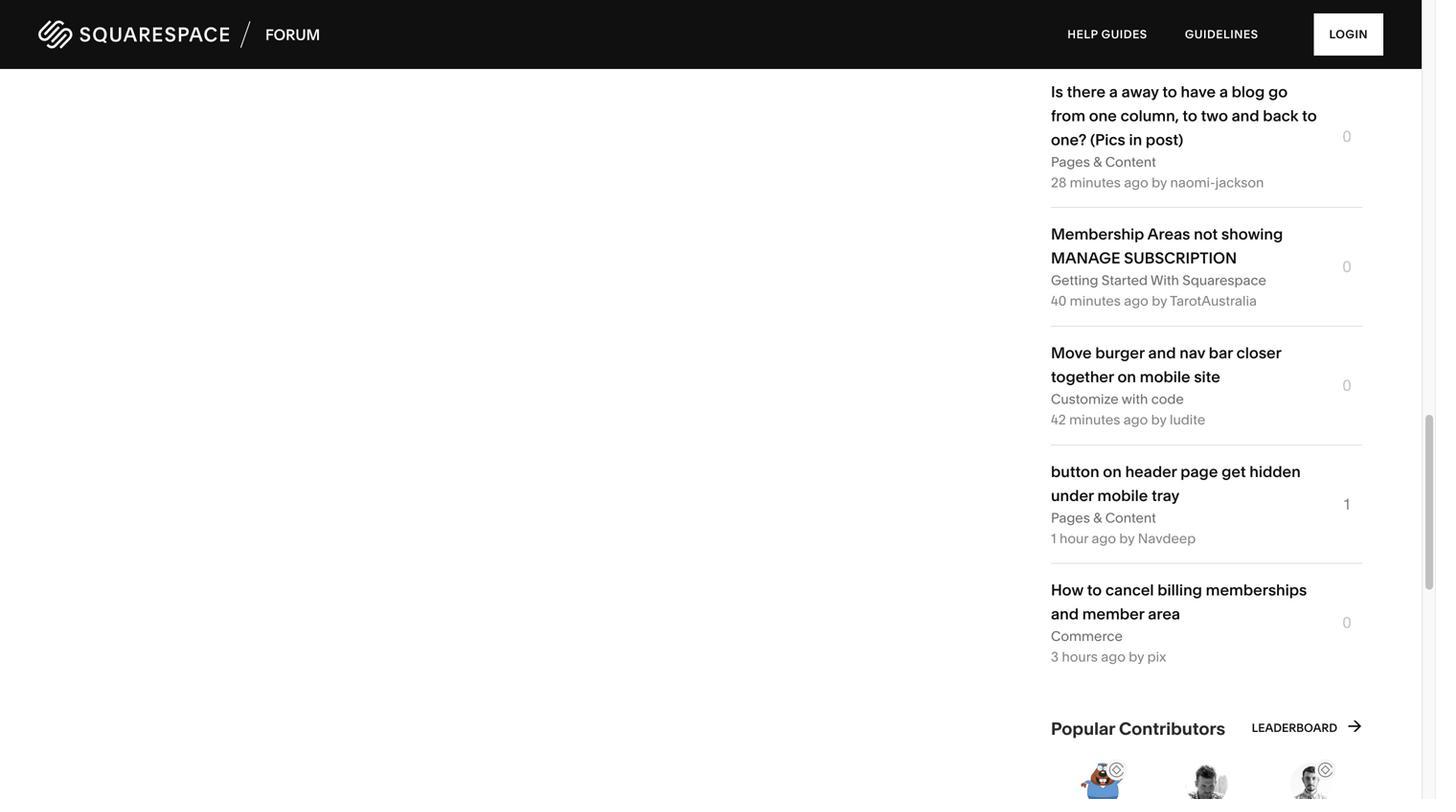 Task type: vqa. For each thing, say whether or not it's contained in the screenshot.
together at the right of page
yes



Task type: describe. For each thing, give the bounding box(es) containing it.
two
[[1201, 106, 1229, 125]]

1 a from the left
[[1110, 82, 1118, 101]]

subscription
[[1124, 249, 1237, 268]]

(pics
[[1091, 130, 1126, 149]]

mobile inside button on header page get hidden under mobile tray pages & content 1 hour ago by navdeep
[[1098, 486, 1148, 505]]

naomi-jackson link
[[1171, 174, 1265, 191]]

button on header page get hidden under mobile tray link
[[1051, 462, 1301, 505]]

nav
[[1180, 344, 1206, 362]]

content inside is there a away to have a blog go from one column, to two and back to one? (pics in post) pages & content 28 minutes ago by naomi-jackson
[[1106, 154, 1157, 170]]

minutes inside is there a away to have a blog go from one column, to two and back to one? (pics in post) pages & content 28 minutes ago by naomi-jackson
[[1070, 174, 1121, 191]]

help guides link
[[1051, 10, 1165, 59]]

guides
[[1102, 27, 1148, 41]]

to inside how to cancel billing memberships and member area commerce 3 hours ago by pix
[[1087, 581, 1102, 600]]

navdeep link
[[1138, 530, 1196, 547]]

ludite link
[[1170, 412, 1206, 428]]

ago inside is there a away to have a blog go from one column, to two and back to one? (pics in post) pages & content 28 minutes ago by naomi-jackson
[[1124, 174, 1149, 191]]

help
[[1068, 27, 1099, 41]]

site
[[1194, 368, 1221, 386]]

with
[[1122, 391, 1149, 407]]

& inside is there a away to have a blog go from one column, to two and back to one? (pics in post) pages & content 28 minutes ago by naomi-jackson
[[1094, 154, 1102, 170]]

paul2009 image
[[1186, 763, 1228, 799]]

ago inside 'membership areas not showing manage subscription getting started with squarespace 40 minutes ago by tarotaustralia'
[[1124, 293, 1149, 309]]

to left have
[[1163, 82, 1178, 101]]

3
[[1051, 649, 1059, 665]]

on inside move burger and nav bar closer together on mobile site customize with code 42 minutes ago by ludite
[[1118, 368, 1137, 386]]

showing
[[1222, 225, 1284, 244]]

by inside button on header page get hidden under mobile tray pages & content 1 hour ago by navdeep
[[1120, 530, 1135, 547]]

40
[[1051, 293, 1067, 309]]

ago inside how to cancel billing memberships and member area commerce 3 hours ago by pix
[[1101, 649, 1126, 665]]

angle right image
[[1341, 721, 1363, 734]]

28
[[1051, 174, 1067, 191]]

squarespace
[[1183, 272, 1267, 289]]

minutes inside move burger and nav bar closer together on mobile site customize with code 42 minutes ago by ludite
[[1070, 412, 1121, 428]]

one
[[1089, 106, 1117, 125]]

post)
[[1146, 130, 1184, 149]]

getting started with squarespace link
[[1051, 272, 1267, 289]]

commerce link
[[1051, 628, 1123, 645]]

and inside move burger and nav bar closer together on mobile site customize with code 42 minutes ago by ludite
[[1149, 344, 1176, 362]]

0 vertical spatial 1
[[1344, 495, 1351, 513]]

column,
[[1121, 106, 1179, 125]]

1 inside button on header page get hidden under mobile tray pages & content 1 hour ago by navdeep
[[1051, 530, 1057, 547]]

cancel
[[1106, 581, 1154, 600]]

leaderboard link
[[1252, 720, 1363, 737]]

pages inside button on header page get hidden under mobile tray pages & content 1 hour ago by navdeep
[[1051, 510, 1090, 526]]

move burger and nav bar closer together on mobile site link
[[1051, 344, 1282, 386]]

together
[[1051, 368, 1114, 386]]

blog
[[1232, 82, 1265, 101]]

pages & content link for &
[[1051, 510, 1157, 526]]

with
[[1151, 272, 1180, 289]]

membership areas not showing manage subscription link
[[1051, 225, 1284, 268]]

& inside button on header page get hidden under mobile tray pages & content 1 hour ago by navdeep
[[1094, 510, 1102, 526]]

2 a from the left
[[1220, 82, 1229, 101]]

login link
[[1314, 13, 1384, 56]]

header
[[1126, 462, 1177, 481]]

0 for is there a away to have a blog go from one column, to two and back to one? (pics in post)
[[1343, 127, 1352, 145]]

and inside is there a away to have a blog go from one column, to two and back to one? (pics in post) pages & content 28 minutes ago by naomi-jackson
[[1232, 106, 1260, 125]]

have
[[1181, 82, 1216, 101]]

how
[[1051, 581, 1084, 600]]

tarotaustralia
[[1170, 293, 1257, 309]]

is there a away to have a blog go from one column, to two and back to one? (pics in post) pages & content 28 minutes ago by naomi-jackson
[[1051, 82, 1317, 191]]

to left two
[[1183, 106, 1198, 125]]

guidelines link
[[1168, 10, 1276, 59]]

getting
[[1051, 272, 1099, 289]]

pix link
[[1148, 649, 1167, 665]]

0 for how to cancel billing memberships and member area
[[1343, 613, 1352, 632]]

bar
[[1209, 344, 1233, 362]]

on inside button on header page get hidden under mobile tray pages & content 1 hour ago by navdeep
[[1103, 462, 1122, 481]]

member
[[1083, 605, 1145, 624]]

how to cancel billing memberships and member area link
[[1051, 581, 1308, 624]]



Task type: locate. For each thing, give the bounding box(es) containing it.
0 for membership areas not showing manage subscription
[[1343, 257, 1352, 276]]

2 content from the top
[[1106, 510, 1157, 526]]

button
[[1051, 462, 1100, 481]]

ago inside move burger and nav bar closer together on mobile site customize with code 42 minutes ago by ludite
[[1124, 412, 1148, 428]]

memberships
[[1206, 581, 1308, 600]]

1 vertical spatial content
[[1106, 510, 1157, 526]]

ago down started
[[1124, 293, 1149, 309]]

1 vertical spatial pages & content link
[[1051, 510, 1157, 526]]

ago
[[1124, 174, 1149, 191], [1124, 293, 1149, 309], [1124, 412, 1148, 428], [1092, 530, 1117, 547], [1101, 649, 1126, 665]]

guidelines
[[1185, 27, 1259, 41]]

and
[[1232, 106, 1260, 125], [1149, 344, 1176, 362], [1051, 605, 1079, 624]]

1 vertical spatial mobile
[[1098, 486, 1148, 505]]

customize with code link
[[1051, 391, 1184, 407]]

2 & from the top
[[1094, 510, 1102, 526]]

in
[[1129, 130, 1143, 149]]

1 vertical spatial on
[[1103, 462, 1122, 481]]

on
[[1118, 368, 1137, 386], [1103, 462, 1122, 481]]

3 0 from the top
[[1343, 376, 1352, 395]]

1 minutes from the top
[[1070, 174, 1121, 191]]

42
[[1051, 412, 1066, 428]]

2 pages & content link from the top
[[1051, 510, 1157, 526]]

1 pages & content link from the top
[[1051, 154, 1157, 170]]

not
[[1194, 225, 1218, 244]]

code
[[1152, 391, 1184, 407]]

and left 'nav'
[[1149, 344, 1176, 362]]

get
[[1222, 462, 1246, 481]]

content
[[1106, 154, 1157, 170], [1106, 510, 1157, 526]]

circle user image down popular contributors
[[1107, 760, 1128, 781]]

1 vertical spatial and
[[1149, 344, 1176, 362]]

latest
[[1051, 32, 1103, 53]]

circle user image for tuanphan image
[[1107, 760, 1128, 781]]

there
[[1067, 82, 1106, 101]]

pages & content link down (pics
[[1051, 154, 1157, 170]]

pix
[[1148, 649, 1167, 665]]

ago right hours
[[1101, 649, 1126, 665]]

2 circle user image from the left
[[1315, 760, 1336, 781]]

hours
[[1062, 649, 1098, 665]]

page
[[1181, 462, 1218, 481]]

login
[[1330, 27, 1369, 41]]

by down getting started with squarespace link
[[1152, 293, 1168, 309]]

go
[[1269, 82, 1288, 101]]

0 vertical spatial mobile
[[1140, 368, 1191, 386]]

by inside move burger and nav bar closer together on mobile site customize with code 42 minutes ago by ludite
[[1152, 412, 1167, 428]]

1 0 from the top
[[1343, 127, 1352, 145]]

to right how
[[1087, 581, 1102, 600]]

pages down one?
[[1051, 154, 1090, 170]]

help guides
[[1068, 27, 1148, 41]]

2 0 from the top
[[1343, 257, 1352, 276]]

& down under
[[1094, 510, 1102, 526]]

areas
[[1148, 225, 1191, 244]]

content inside button on header page get hidden under mobile tray pages & content 1 hour ago by navdeep
[[1106, 510, 1157, 526]]

0 vertical spatial content
[[1106, 154, 1157, 170]]

0 vertical spatial pages
[[1051, 154, 1090, 170]]

tarotaustralia link
[[1170, 293, 1257, 309]]

hidden
[[1250, 462, 1301, 481]]

popular contributors
[[1051, 718, 1226, 739]]

1 vertical spatial pages
[[1051, 510, 1090, 526]]

under
[[1051, 486, 1094, 505]]

pages & content link
[[1051, 154, 1157, 170], [1051, 510, 1157, 526]]

closer
[[1237, 344, 1282, 362]]

0 vertical spatial and
[[1232, 106, 1260, 125]]

circle user image
[[1107, 760, 1128, 781], [1315, 760, 1336, 781]]

1 horizontal spatial 1
[[1344, 495, 1351, 513]]

and down how
[[1051, 605, 1079, 624]]

1 horizontal spatial and
[[1149, 344, 1176, 362]]

burger
[[1096, 344, 1145, 362]]

mobile inside move burger and nav bar closer together on mobile site customize with code 42 minutes ago by ludite
[[1140, 368, 1191, 386]]

button on header page get hidden under mobile tray pages & content 1 hour ago by navdeep
[[1051, 462, 1301, 547]]

mobile up code
[[1140, 368, 1191, 386]]

minutes inside 'membership areas not showing manage subscription getting started with squarespace 40 minutes ago by tarotaustralia'
[[1070, 293, 1121, 309]]

membership areas not showing manage subscription getting started with squarespace 40 minutes ago by tarotaustralia
[[1051, 225, 1284, 309]]

2 horizontal spatial and
[[1232, 106, 1260, 125]]

membership
[[1051, 225, 1145, 244]]

and inside how to cancel billing memberships and member area commerce 3 hours ago by pix
[[1051, 605, 1079, 624]]

circle user image down leaderboard link
[[1315, 760, 1336, 781]]

jackson
[[1216, 174, 1265, 191]]

one?
[[1051, 130, 1087, 149]]

navdeep
[[1138, 530, 1196, 547]]

minutes down customize
[[1070, 412, 1121, 428]]

by
[[1152, 174, 1167, 191], [1152, 293, 1168, 309], [1152, 412, 1167, 428], [1120, 530, 1135, 547], [1129, 649, 1145, 665]]

pages inside is there a away to have a blog go from one column, to two and back to one? (pics in post) pages & content 28 minutes ago by naomi-jackson
[[1051, 154, 1090, 170]]

ago inside button on header page get hidden under mobile tray pages & content 1 hour ago by navdeep
[[1092, 530, 1117, 547]]

is there a away to have a blog go from one column, to two and back to one? (pics in post) link
[[1051, 82, 1317, 149]]

0 vertical spatial on
[[1118, 368, 1137, 386]]

& down (pics
[[1094, 154, 1102, 170]]

hour
[[1060, 530, 1089, 547]]

by inside how to cancel billing memberships and member area commerce 3 hours ago by pix
[[1129, 649, 1145, 665]]

leaderboard
[[1252, 721, 1341, 735]]

on right button on the right bottom of page
[[1103, 462, 1122, 481]]

2 minutes from the top
[[1070, 293, 1121, 309]]

on up with on the right of the page
[[1118, 368, 1137, 386]]

0 vertical spatial pages & content link
[[1051, 154, 1157, 170]]

2 pages from the top
[[1051, 510, 1090, 526]]

4 0 from the top
[[1343, 613, 1352, 632]]

ziggy image
[[1290, 763, 1333, 799]]

1 circle user image from the left
[[1107, 760, 1128, 781]]

squarespace forum image
[[38, 18, 321, 51]]

a left 'blog'
[[1220, 82, 1229, 101]]

commerce
[[1051, 628, 1123, 645]]

pages
[[1051, 154, 1090, 170], [1051, 510, 1090, 526]]

ago down with on the right of the page
[[1124, 412, 1148, 428]]

by inside is there a away to have a blog go from one column, to two and back to one? (pics in post) pages & content 28 minutes ago by naomi-jackson
[[1152, 174, 1167, 191]]

ago right hour
[[1092, 530, 1117, 547]]

a up one
[[1110, 82, 1118, 101]]

customize
[[1051, 391, 1119, 407]]

ago down "in"
[[1124, 174, 1149, 191]]

0 horizontal spatial circle user image
[[1107, 760, 1128, 781]]

2 vertical spatial minutes
[[1070, 412, 1121, 428]]

pages & content link for one
[[1051, 154, 1157, 170]]

by left pix link
[[1129, 649, 1145, 665]]

0 vertical spatial minutes
[[1070, 174, 1121, 191]]

minutes down getting
[[1070, 293, 1121, 309]]

contributors
[[1119, 718, 1226, 739]]

circle user image for the 'ziggy' image
[[1315, 760, 1336, 781]]

0 horizontal spatial a
[[1110, 82, 1118, 101]]

is
[[1051, 82, 1064, 101]]

how to cancel billing memberships and member area commerce 3 hours ago by pix
[[1051, 581, 1308, 665]]

ludite
[[1170, 412, 1206, 428]]

1 vertical spatial 1
[[1051, 530, 1057, 547]]

1 & from the top
[[1094, 154, 1102, 170]]

a
[[1110, 82, 1118, 101], [1220, 82, 1229, 101]]

by inside 'membership areas not showing manage subscription getting started with squarespace 40 minutes ago by tarotaustralia'
[[1152, 293, 1168, 309]]

tray
[[1152, 486, 1180, 505]]

0 vertical spatial &
[[1094, 154, 1102, 170]]

naomi-
[[1171, 174, 1216, 191]]

started
[[1102, 272, 1148, 289]]

by down code
[[1152, 412, 1167, 428]]

by left navdeep link
[[1120, 530, 1135, 547]]

tuanphan image
[[1082, 763, 1124, 799]]

1 pages from the top
[[1051, 154, 1090, 170]]

1
[[1344, 495, 1351, 513], [1051, 530, 1057, 547]]

minutes right 28
[[1070, 174, 1121, 191]]

3 minutes from the top
[[1070, 412, 1121, 428]]

2 vertical spatial and
[[1051, 605, 1079, 624]]

area
[[1148, 605, 1181, 624]]

0 horizontal spatial and
[[1051, 605, 1079, 624]]

back
[[1263, 106, 1299, 125]]

move burger and nav bar closer together on mobile site customize with code 42 minutes ago by ludite
[[1051, 344, 1282, 428]]

&
[[1094, 154, 1102, 170], [1094, 510, 1102, 526]]

mobile down header at bottom right
[[1098, 486, 1148, 505]]

0 for move burger and nav bar closer together on mobile site
[[1343, 376, 1352, 395]]

1 vertical spatial &
[[1094, 510, 1102, 526]]

to right back
[[1303, 106, 1317, 125]]

content down "in"
[[1106, 154, 1157, 170]]

1 content from the top
[[1106, 154, 1157, 170]]

move
[[1051, 344, 1092, 362]]

0
[[1343, 127, 1352, 145], [1343, 257, 1352, 276], [1343, 376, 1352, 395], [1343, 613, 1352, 632]]

mobile
[[1140, 368, 1191, 386], [1098, 486, 1148, 505]]

by left naomi-
[[1152, 174, 1167, 191]]

content down the tray
[[1106, 510, 1157, 526]]

manage
[[1051, 249, 1121, 268]]

and down 'blog'
[[1232, 106, 1260, 125]]

1 horizontal spatial a
[[1220, 82, 1229, 101]]

billing
[[1158, 581, 1203, 600]]

0 horizontal spatial 1
[[1051, 530, 1057, 547]]

from
[[1051, 106, 1086, 125]]

pages up hour
[[1051, 510, 1090, 526]]

away
[[1122, 82, 1159, 101]]

1 vertical spatial minutes
[[1070, 293, 1121, 309]]

pages & content link up hour
[[1051, 510, 1157, 526]]

1 horizontal spatial circle user image
[[1315, 760, 1336, 781]]

popular
[[1051, 718, 1116, 739]]



